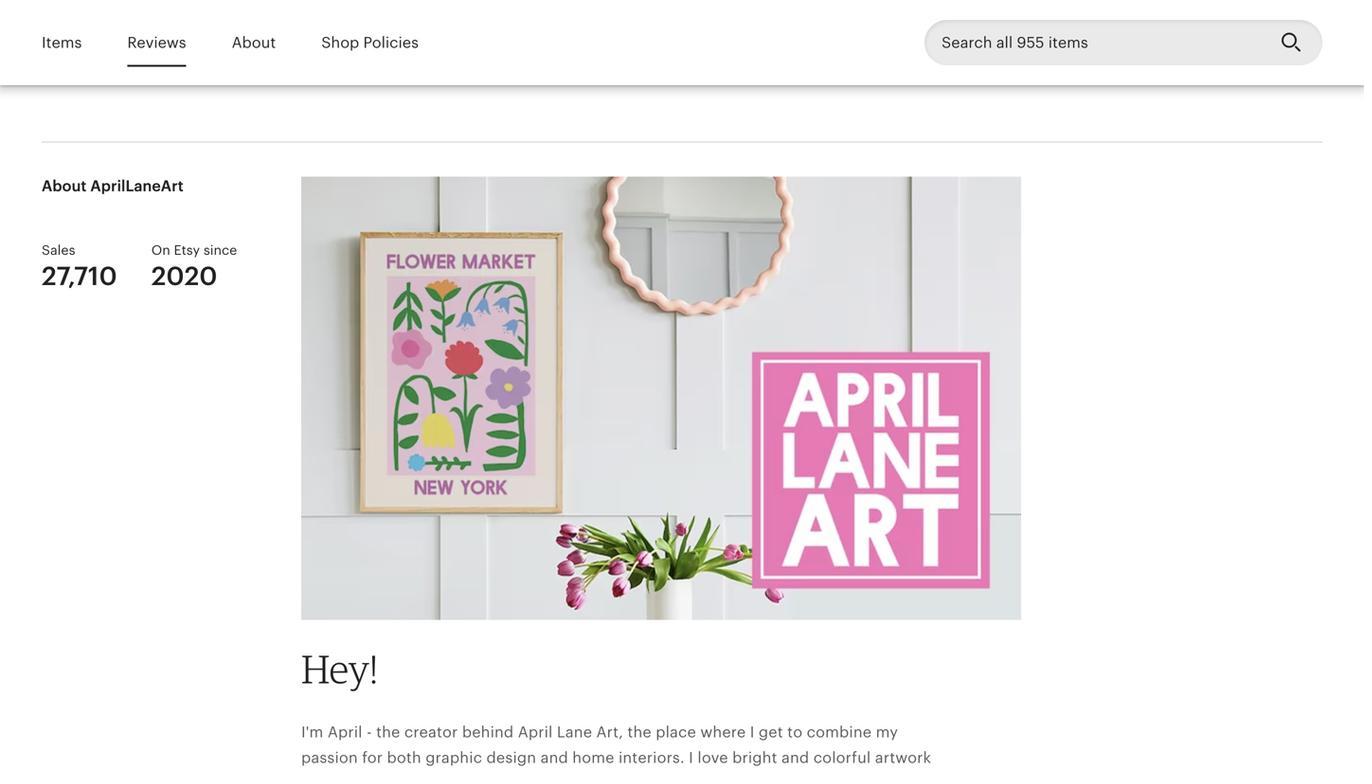 Task type: vqa. For each thing, say whether or not it's contained in the screenshot.
housewarming gift for men image on the left of page
no



Task type: describe. For each thing, give the bounding box(es) containing it.
sales 27,710
[[42, 243, 117, 291]]

about aprillaneart
[[42, 178, 184, 195]]

about link
[[232, 21, 276, 65]]

place
[[656, 724, 696, 741]]

reviews link
[[127, 21, 186, 65]]

sales
[[42, 243, 75, 258]]

love
[[698, 750, 728, 767]]

27,710
[[42, 262, 117, 291]]

2020
[[151, 262, 218, 291]]

0 horizontal spatial i
[[689, 750, 694, 767]]

passion
[[301, 750, 358, 767]]

i'm april - the creator behind april lane art, the place where i get to combine my passion for both graphic design and home interiors. i love bright and colorful artwor
[[301, 724, 932, 770]]

to
[[788, 724, 803, 741]]

behind
[[462, 724, 514, 741]]

both
[[387, 750, 422, 767]]

shop policies
[[321, 34, 419, 51]]

etsy
[[174, 243, 200, 258]]

about for about
[[232, 34, 276, 51]]

aprillaneart
[[90, 178, 184, 195]]

2 the from the left
[[628, 724, 652, 741]]

on
[[151, 243, 170, 258]]

my
[[876, 724, 898, 741]]

bright
[[733, 750, 778, 767]]

home
[[573, 750, 615, 767]]

combine
[[807, 724, 872, 741]]



Task type: locate. For each thing, give the bounding box(es) containing it.
1 april from the left
[[328, 724, 363, 741]]

shop policies link
[[321, 21, 419, 65]]

shop
[[321, 34, 359, 51]]

i'm
[[301, 724, 324, 741]]

0 horizontal spatial april
[[328, 724, 363, 741]]

-
[[367, 724, 372, 741]]

1 horizontal spatial i
[[750, 724, 755, 741]]

design
[[487, 750, 537, 767]]

1 horizontal spatial the
[[628, 724, 652, 741]]

about left shop
[[232, 34, 276, 51]]

1 the from the left
[[376, 724, 400, 741]]

1 vertical spatial i
[[689, 750, 694, 767]]

hey!
[[301, 646, 378, 693]]

april up the design
[[518, 724, 553, 741]]

0 horizontal spatial about
[[42, 178, 87, 195]]

get
[[759, 724, 784, 741]]

art,
[[597, 724, 624, 741]]

the up interiors.
[[628, 724, 652, 741]]

about up the sales
[[42, 178, 87, 195]]

1 and from the left
[[541, 750, 568, 767]]

1 vertical spatial about
[[42, 178, 87, 195]]

0 vertical spatial i
[[750, 724, 755, 741]]

reviews
[[127, 34, 186, 51]]

on etsy since 2020
[[151, 243, 237, 291]]

items link
[[42, 21, 82, 65]]

0 horizontal spatial the
[[376, 724, 400, 741]]

i
[[750, 724, 755, 741], [689, 750, 694, 767]]

0 vertical spatial about
[[232, 34, 276, 51]]

0 horizontal spatial and
[[541, 750, 568, 767]]

about for about aprillaneart
[[42, 178, 87, 195]]

where
[[701, 724, 746, 741]]

april
[[328, 724, 363, 741], [518, 724, 553, 741]]

the
[[376, 724, 400, 741], [628, 724, 652, 741]]

and down to
[[782, 750, 810, 767]]

april left -
[[328, 724, 363, 741]]

interiors.
[[619, 750, 685, 767]]

2 and from the left
[[782, 750, 810, 767]]

colorful
[[814, 750, 871, 767]]

1 horizontal spatial and
[[782, 750, 810, 767]]

about
[[232, 34, 276, 51], [42, 178, 87, 195]]

lane
[[557, 724, 592, 741]]

creator
[[405, 724, 458, 741]]

i left 'love'
[[689, 750, 694, 767]]

1 horizontal spatial april
[[518, 724, 553, 741]]

and
[[541, 750, 568, 767], [782, 750, 810, 767]]

i left get
[[750, 724, 755, 741]]

graphic
[[426, 750, 482, 767]]

items
[[42, 34, 82, 51]]

the right -
[[376, 724, 400, 741]]

for
[[362, 750, 383, 767]]

policies
[[363, 34, 419, 51]]

1 horizontal spatial about
[[232, 34, 276, 51]]

Search all 955 items text field
[[925, 20, 1266, 65]]

since
[[204, 243, 237, 258]]

and down the lane
[[541, 750, 568, 767]]

2 april from the left
[[518, 724, 553, 741]]



